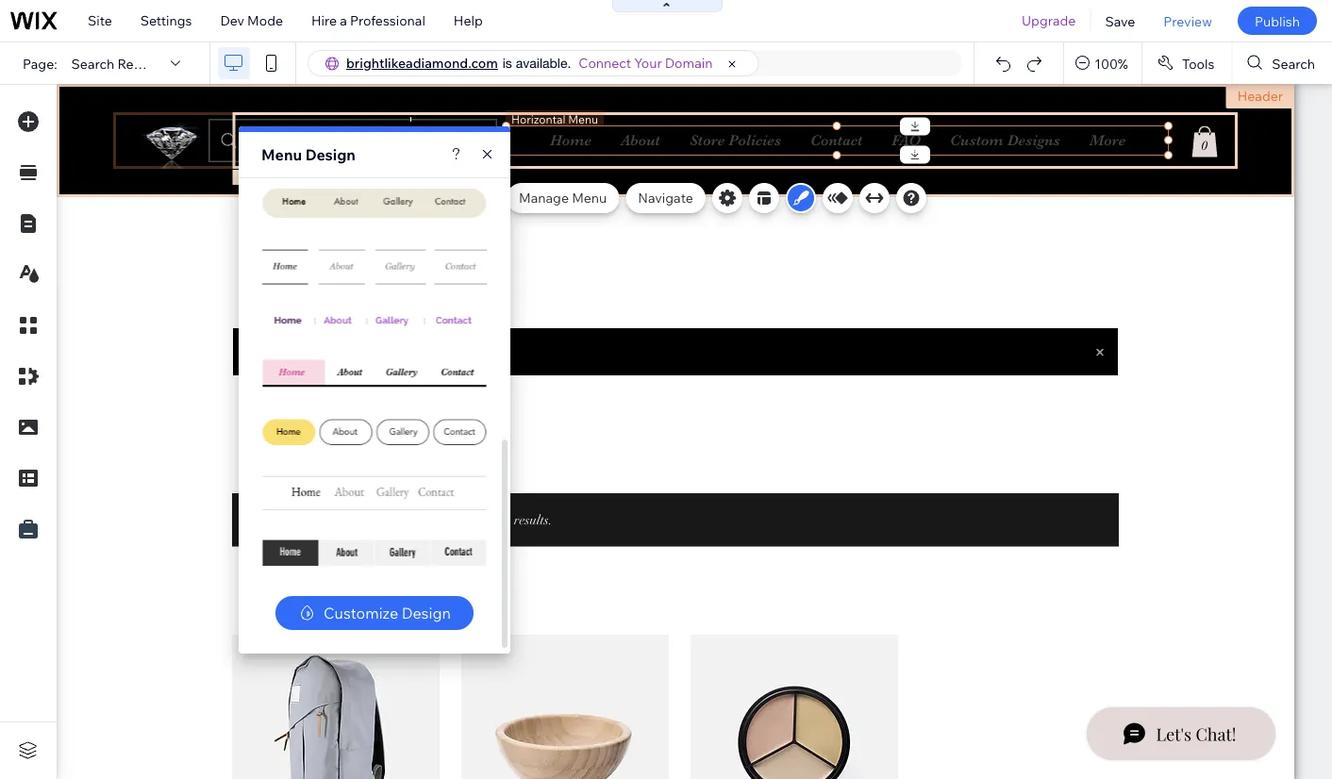 Task type: locate. For each thing, give the bounding box(es) containing it.
professional
[[350, 12, 425, 29]]

0 vertical spatial menu
[[261, 145, 302, 164]]

design inside button
[[402, 604, 451, 623]]

publish
[[1255, 13, 1300, 29]]

customize
[[324, 604, 398, 623]]

1 horizontal spatial search
[[1272, 55, 1315, 71]]

dev mode
[[220, 12, 283, 29]]

0 horizontal spatial design
[[305, 145, 356, 164]]

tools button
[[1142, 42, 1232, 84]]

search down site on the left top of the page
[[71, 55, 114, 71]]

1 vertical spatial design
[[402, 604, 451, 623]]

customize design
[[324, 604, 451, 623]]

search for search
[[1272, 55, 1315, 71]]

design
[[305, 145, 356, 164], [402, 604, 451, 623]]

0 horizontal spatial search
[[71, 55, 114, 71]]

search
[[71, 55, 114, 71], [1272, 55, 1315, 71]]

save
[[1105, 13, 1135, 29]]

menu
[[261, 145, 302, 164], [572, 190, 607, 206]]

tools
[[1182, 55, 1215, 71]]

connect
[[579, 55, 631, 71]]

menu right "manage"
[[572, 190, 607, 206]]

search button
[[1233, 42, 1332, 84]]

is
[[503, 55, 512, 71]]

0 vertical spatial design
[[305, 145, 356, 164]]

search for search results
[[71, 55, 114, 71]]

1 horizontal spatial design
[[402, 604, 451, 623]]

header
[[1238, 88, 1283, 104]]

brightlikeadiamond.com
[[346, 55, 498, 71]]

manage
[[519, 190, 569, 206]]

preview
[[1164, 13, 1212, 29]]

a
[[340, 12, 347, 29]]

search down publish button
[[1272, 55, 1315, 71]]

1 search from the left
[[71, 55, 114, 71]]

search inside button
[[1272, 55, 1315, 71]]

100% button
[[1064, 42, 1142, 84]]

1 vertical spatial menu
[[572, 190, 607, 206]]

upgrade
[[1022, 12, 1076, 29]]

menu up 2
[[261, 145, 302, 164]]

manage menu
[[519, 190, 607, 206]]

2 search from the left
[[1272, 55, 1315, 71]]

preview button
[[1149, 0, 1226, 42]]

hire
[[311, 12, 337, 29]]

help
[[454, 12, 483, 29]]

hire a professional
[[311, 12, 425, 29]]

0 horizontal spatial menu
[[261, 145, 302, 164]]

your
[[634, 55, 662, 71]]



Task type: describe. For each thing, give the bounding box(es) containing it.
publish button
[[1238, 7, 1317, 35]]

customize design button
[[276, 596, 474, 630]]

results
[[117, 55, 163, 71]]

navigate
[[638, 190, 693, 206]]

column 2
[[238, 170, 288, 184]]

design for customize design
[[402, 604, 451, 623]]

design for menu design
[[305, 145, 356, 164]]

100%
[[1095, 55, 1128, 71]]

site
[[88, 12, 112, 29]]

settings
[[140, 12, 192, 29]]

mode
[[247, 12, 283, 29]]

dev
[[220, 12, 244, 29]]

search results
[[71, 55, 163, 71]]

column
[[238, 170, 280, 184]]

domain
[[665, 55, 713, 71]]

1 horizontal spatial menu
[[572, 190, 607, 206]]

menu design
[[261, 145, 356, 164]]

is available. connect your domain
[[503, 55, 713, 71]]

2
[[282, 170, 288, 184]]

save button
[[1091, 0, 1149, 42]]

available.
[[516, 55, 571, 71]]



Task type: vqa. For each thing, say whether or not it's contained in the screenshot.
Your
yes



